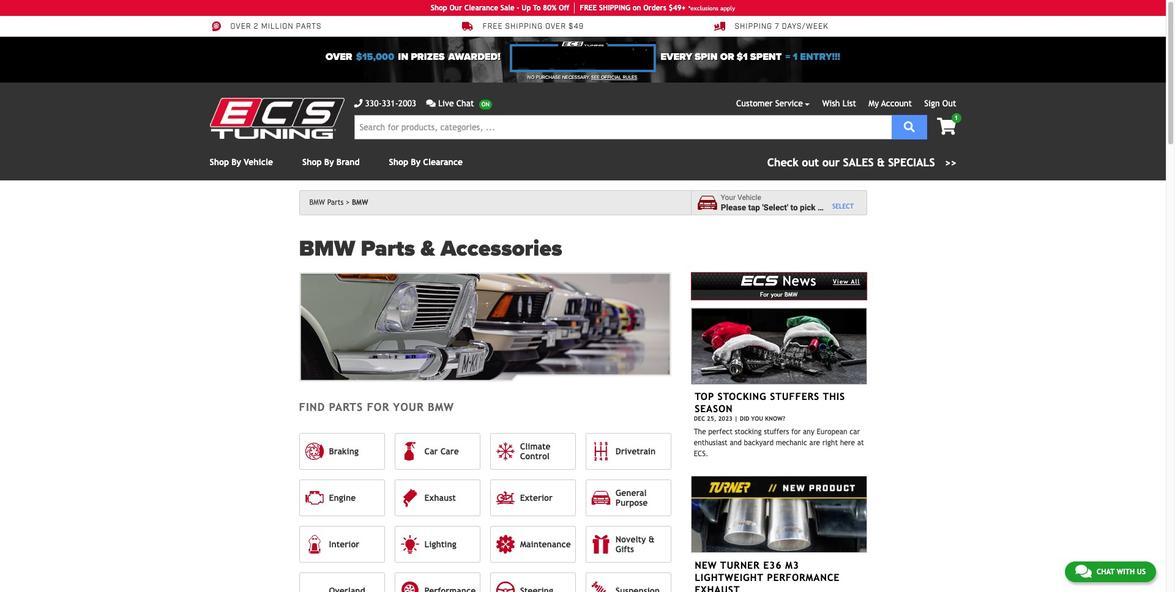 Task type: describe. For each thing, give the bounding box(es) containing it.
your vehicle please tap 'select' to pick a vehicle
[[721, 194, 851, 212]]

lighting
[[425, 540, 457, 550]]

shopping cart image
[[938, 118, 957, 135]]

Search text field
[[354, 115, 892, 140]]

shop for shop our clearance sale - up to 80% off
[[431, 4, 448, 12]]

sale
[[501, 4, 515, 12]]

off
[[559, 4, 570, 12]]

maintenance link
[[490, 527, 576, 563]]

this
[[824, 391, 846, 403]]

comments image for chat
[[1076, 565, 1093, 579]]

exhaust inside new turner e36 m3 lightweight performance exhaust
[[695, 585, 741, 593]]

exhaust link
[[395, 480, 481, 517]]

chat inside "link"
[[457, 99, 474, 108]]

general purpose link
[[586, 480, 672, 517]]

chat with us link
[[1066, 562, 1157, 583]]

over for over $15,000 in prizes
[[326, 51, 353, 63]]

shop by vehicle link
[[210, 157, 273, 167]]

exterior
[[520, 494, 553, 503]]

at
[[858, 439, 865, 448]]

my account link
[[869, 99, 913, 108]]

care
[[441, 447, 459, 457]]

top stocking stuffers this season image
[[691, 308, 868, 385]]

or
[[721, 51, 735, 63]]

select link
[[833, 203, 854, 211]]

customer
[[737, 99, 773, 108]]

live
[[439, 99, 454, 108]]

climate control
[[520, 442, 551, 462]]

us
[[1138, 568, 1147, 577]]

no purchase necessary. see official rules .
[[528, 75, 639, 80]]

a
[[818, 202, 823, 212]]

wish
[[823, 99, 841, 108]]

official
[[601, 75, 622, 80]]

parts
[[296, 22, 322, 31]]

purchase
[[536, 75, 561, 80]]

control
[[520, 452, 550, 462]]

ping
[[615, 4, 631, 12]]

ecs.
[[694, 450, 709, 459]]

0 horizontal spatial vehicle
[[244, 157, 273, 167]]

free
[[580, 4, 597, 12]]

european
[[817, 428, 848, 437]]

season
[[695, 404, 733, 415]]

pick
[[801, 202, 816, 212]]

gifts
[[616, 545, 635, 555]]

-
[[517, 4, 520, 12]]

over 2 million parts link
[[210, 21, 322, 32]]

drivetrain link
[[586, 434, 672, 470]]

find
[[299, 401, 325, 414]]

25,
[[707, 416, 717, 423]]

wish list
[[823, 99, 857, 108]]

=
[[786, 51, 791, 63]]

ecs tuning image
[[210, 98, 345, 139]]

bmw banner image image
[[299, 273, 672, 382]]

parts for bmw parts
[[327, 198, 344, 207]]

1 link
[[928, 113, 962, 137]]

bmw parts
[[310, 198, 344, 207]]

*exclusions
[[689, 5, 719, 11]]

sign out
[[925, 99, 957, 108]]

& for sales
[[878, 156, 885, 169]]

view all
[[834, 279, 861, 285]]

prizes
[[411, 51, 445, 63]]

performance
[[768, 572, 840, 584]]

sign
[[925, 99, 941, 108]]

shop for shop by clearance
[[389, 157, 409, 167]]

climate control link
[[490, 434, 576, 470]]

are
[[810, 439, 821, 448]]

car care
[[425, 447, 459, 457]]

over $15,000 in prizes
[[326, 51, 445, 63]]

bmw for bmw parts & accessories
[[299, 236, 355, 262]]

bmw up car care
[[428, 401, 454, 414]]

exterior link
[[490, 480, 576, 517]]

$49+
[[669, 4, 686, 12]]

shipping 7 days/week link
[[714, 21, 829, 32]]

vehicle
[[825, 202, 851, 212]]

top stocking stuffers this season link
[[695, 391, 846, 415]]

1 horizontal spatial your
[[771, 291, 783, 298]]

specials
[[889, 156, 936, 169]]

my
[[869, 99, 880, 108]]

80%
[[543, 4, 557, 12]]

1 inside 'link'
[[955, 115, 959, 121]]

by for clearance
[[411, 157, 421, 167]]

car
[[425, 447, 438, 457]]

stuffers
[[771, 391, 820, 403]]

for inside top stocking stuffers this season dec 25, 2023 | did you know? the perfect stocking stuffers for any european car enthusiast and backyard mechanic are right here at ecs.
[[792, 428, 801, 437]]

new turner e36 m3 lightweight performance exhaust image
[[691, 477, 868, 554]]

by for brand
[[325, 157, 334, 167]]

for your bmw
[[761, 291, 798, 298]]

in
[[398, 51, 409, 63]]

to
[[533, 4, 541, 12]]

right
[[823, 439, 839, 448]]

out
[[943, 99, 957, 108]]

clearance for by
[[423, 157, 463, 167]]

please
[[721, 202, 747, 212]]

shop our clearance sale - up to 80% off link
[[431, 2, 575, 13]]

live chat
[[439, 99, 474, 108]]

wish list link
[[823, 99, 857, 108]]

phone image
[[354, 99, 363, 108]]

bmw for bmw
[[352, 198, 368, 207]]

ecs tuning 'spin to win' contest logo image
[[510, 42, 656, 72]]

find parts for your bmw
[[299, 401, 454, 414]]

$15,000
[[356, 51, 395, 63]]

2003
[[399, 99, 417, 108]]

top stocking stuffers this season dec 25, 2023 | did you know? the perfect stocking stuffers for any european car enthusiast and backyard mechanic are right here at ecs.
[[694, 391, 865, 459]]

over
[[546, 22, 567, 31]]

any
[[804, 428, 815, 437]]



Task type: vqa. For each thing, say whether or not it's contained in the screenshot.
"330-"
yes



Task type: locate. For each thing, give the bounding box(es) containing it.
by down the ecs tuning image
[[232, 157, 241, 167]]

0 vertical spatial exhaust
[[425, 494, 456, 503]]

vehicle inside your vehicle please tap 'select' to pick a vehicle
[[738, 194, 762, 202]]

shop for shop by brand
[[303, 157, 322, 167]]

0 vertical spatial comments image
[[426, 99, 436, 108]]

330-331-2003 link
[[354, 97, 417, 110]]

lighting link
[[395, 527, 481, 563]]

over for over 2 million parts
[[231, 22, 252, 31]]

clearance inside shop our clearance sale - up to 80% off link
[[465, 4, 499, 12]]

shop
[[431, 4, 448, 12], [210, 157, 229, 167], [303, 157, 322, 167], [389, 157, 409, 167]]

clearance up free
[[465, 4, 499, 12]]

1 horizontal spatial for
[[792, 428, 801, 437]]

bmw
[[310, 198, 325, 207], [352, 198, 368, 207], [299, 236, 355, 262], [785, 291, 798, 298], [428, 401, 454, 414]]

novelty & gifts link
[[586, 527, 672, 563]]

2 vertical spatial parts
[[329, 401, 363, 414]]

1 vertical spatial over
[[326, 51, 353, 63]]

0 horizontal spatial comments image
[[426, 99, 436, 108]]

your
[[771, 291, 783, 298], [393, 401, 424, 414]]

1 horizontal spatial vehicle
[[738, 194, 762, 202]]

vehicle
[[244, 157, 273, 167], [738, 194, 762, 202]]

0 vertical spatial vehicle
[[244, 157, 273, 167]]

by left brand
[[325, 157, 334, 167]]

customer service
[[737, 99, 804, 108]]

0 vertical spatial clearance
[[465, 4, 499, 12]]

shop by vehicle
[[210, 157, 273, 167]]

0 horizontal spatial by
[[232, 157, 241, 167]]

stocking
[[735, 428, 762, 437]]

general purpose
[[616, 489, 648, 508]]

7
[[775, 22, 780, 31]]

1 horizontal spatial 1
[[955, 115, 959, 121]]

1 horizontal spatial &
[[649, 535, 655, 545]]

0 horizontal spatial chat
[[457, 99, 474, 108]]

turner
[[721, 560, 760, 572]]

comments image inside live chat "link"
[[426, 99, 436, 108]]

vehicle down the ecs tuning image
[[244, 157, 273, 167]]

2 by from the left
[[325, 157, 334, 167]]

entry!!!
[[801, 51, 841, 63]]

novelty
[[616, 535, 647, 545]]

ecs
[[742, 271, 778, 289]]

your up car care link
[[393, 401, 424, 414]]

braking link
[[299, 434, 385, 470]]

1 vertical spatial vehicle
[[738, 194, 762, 202]]

maintenance
[[520, 540, 571, 550]]

novelty & gifts
[[616, 535, 655, 555]]

over
[[231, 22, 252, 31], [326, 51, 353, 63]]

$1
[[737, 51, 748, 63]]

0 horizontal spatial over
[[231, 22, 252, 31]]

shipping 7 days/week
[[735, 22, 829, 31]]

1 vertical spatial &
[[421, 236, 435, 262]]

chat right live
[[457, 99, 474, 108]]

ship
[[600, 4, 615, 12]]

exhaust down lightweight in the bottom right of the page
[[695, 585, 741, 593]]

0 vertical spatial &
[[878, 156, 885, 169]]

all
[[852, 279, 861, 285]]

1 vertical spatial comments image
[[1076, 565, 1093, 579]]

interior
[[329, 540, 360, 550]]

over 2 million parts
[[231, 22, 322, 31]]

your right for
[[771, 291, 783, 298]]

1 vertical spatial 1
[[955, 115, 959, 121]]

the
[[694, 428, 707, 437]]

m3
[[786, 560, 800, 572]]

0 vertical spatial your
[[771, 291, 783, 298]]

shop by brand link
[[303, 157, 360, 167]]

0 vertical spatial over
[[231, 22, 252, 31]]

up
[[522, 4, 531, 12]]

clearance down live
[[423, 157, 463, 167]]

lightweight
[[695, 572, 764, 584]]

for up mechanic at bottom
[[792, 428, 801, 437]]

1 vertical spatial for
[[792, 428, 801, 437]]

clearance for our
[[465, 4, 499, 12]]

1 vertical spatial chat
[[1097, 568, 1115, 577]]

free
[[483, 22, 503, 31]]

'select'
[[763, 202, 789, 212]]

million
[[261, 22, 294, 31]]

comments image inside chat with us link
[[1076, 565, 1093, 579]]

shop our clearance sale - up to 80% off
[[431, 4, 570, 12]]

2 horizontal spatial by
[[411, 157, 421, 167]]

news
[[783, 273, 817, 289]]

&
[[878, 156, 885, 169], [421, 236, 435, 262], [649, 535, 655, 545]]

exhaust up lighting
[[425, 494, 456, 503]]

necessary.
[[563, 75, 590, 80]]

chat with us
[[1097, 568, 1147, 577]]

& for novelty
[[649, 535, 655, 545]]

$49
[[569, 22, 584, 31]]

1 vertical spatial clearance
[[423, 157, 463, 167]]

bmw for bmw parts
[[310, 198, 325, 207]]

& inside novelty & gifts
[[649, 535, 655, 545]]

bmw down bmw parts
[[299, 236, 355, 262]]

interior link
[[299, 527, 385, 563]]

comments image left chat with us
[[1076, 565, 1093, 579]]

& inside 'link'
[[878, 156, 885, 169]]

1 by from the left
[[232, 157, 241, 167]]

|
[[735, 416, 738, 423]]

by for vehicle
[[232, 157, 241, 167]]

2 vertical spatial &
[[649, 535, 655, 545]]

1 vertical spatial your
[[393, 401, 424, 414]]

0 vertical spatial parts
[[327, 198, 344, 207]]

over left 2
[[231, 22, 252, 31]]

drivetrain
[[616, 447, 656, 457]]

over left "$15,000" at the top left of page
[[326, 51, 353, 63]]

shipping
[[735, 22, 773, 31]]

shop by clearance
[[389, 157, 463, 167]]

parts for find parts for your bmw
[[329, 401, 363, 414]]

1 vertical spatial parts
[[361, 236, 415, 262]]

1 vertical spatial exhaust
[[695, 585, 741, 593]]

engine link
[[299, 480, 385, 517]]

search image
[[905, 121, 916, 132]]

select
[[833, 203, 854, 210]]

bmw down shop by brand
[[310, 198, 325, 207]]

chat left with
[[1097, 568, 1115, 577]]

0 horizontal spatial clearance
[[423, 157, 463, 167]]

1 right the =
[[793, 51, 798, 63]]

tap
[[749, 202, 761, 212]]

0 horizontal spatial exhaust
[[425, 494, 456, 503]]

stocking
[[718, 391, 767, 403]]

1 horizontal spatial comments image
[[1076, 565, 1093, 579]]

climate
[[520, 442, 551, 452]]

0 horizontal spatial for
[[367, 401, 390, 414]]

bmw down the news
[[785, 291, 798, 298]]

bmw parts link
[[310, 198, 350, 207]]

spent
[[751, 51, 782, 63]]

for up braking link at the left
[[367, 401, 390, 414]]

and
[[730, 439, 742, 448]]

comments image
[[426, 99, 436, 108], [1076, 565, 1093, 579]]

parts
[[327, 198, 344, 207], [361, 236, 415, 262], [329, 401, 363, 414]]

know?
[[766, 416, 786, 423]]

you
[[752, 416, 764, 423]]

free ship ping on orders $49+ *exclusions apply
[[580, 4, 736, 12]]

2023
[[719, 416, 733, 423]]

e36
[[764, 560, 782, 572]]

shop for shop by vehicle
[[210, 157, 229, 167]]

3 by from the left
[[411, 157, 421, 167]]

our
[[450, 4, 462, 12]]

shipping
[[506, 22, 543, 31]]

top
[[695, 391, 715, 403]]

0 horizontal spatial 1
[[793, 51, 798, 63]]

braking
[[329, 447, 359, 457]]

0 horizontal spatial &
[[421, 236, 435, 262]]

.
[[638, 75, 639, 80]]

0 horizontal spatial your
[[393, 401, 424, 414]]

see official rules link
[[592, 74, 638, 81]]

2
[[254, 22, 259, 31]]

vehicle up tap
[[738, 194, 762, 202]]

free shipping over $49
[[483, 22, 584, 31]]

comments image left live
[[426, 99, 436, 108]]

by
[[232, 157, 241, 167], [325, 157, 334, 167], [411, 157, 421, 167]]

1 horizontal spatial clearance
[[465, 4, 499, 12]]

2 horizontal spatial &
[[878, 156, 885, 169]]

spin
[[695, 51, 718, 63]]

stuffers
[[764, 428, 790, 437]]

your
[[721, 194, 736, 202]]

no
[[528, 75, 535, 80]]

0 vertical spatial 1
[[793, 51, 798, 63]]

brand
[[337, 157, 360, 167]]

parts for bmw parts & accessories
[[361, 236, 415, 262]]

1 down out
[[955, 115, 959, 121]]

here
[[841, 439, 856, 448]]

0 vertical spatial chat
[[457, 99, 474, 108]]

comments image for live
[[426, 99, 436, 108]]

0 vertical spatial for
[[367, 401, 390, 414]]

1 horizontal spatial chat
[[1097, 568, 1115, 577]]

accessories
[[441, 236, 563, 262]]

bmw right bmw parts link
[[352, 198, 368, 207]]

by down 2003
[[411, 157, 421, 167]]

331-
[[382, 99, 399, 108]]

*exclusions apply link
[[689, 3, 736, 13]]

1 horizontal spatial exhaust
[[695, 585, 741, 593]]

1 horizontal spatial over
[[326, 51, 353, 63]]

1 horizontal spatial by
[[325, 157, 334, 167]]



